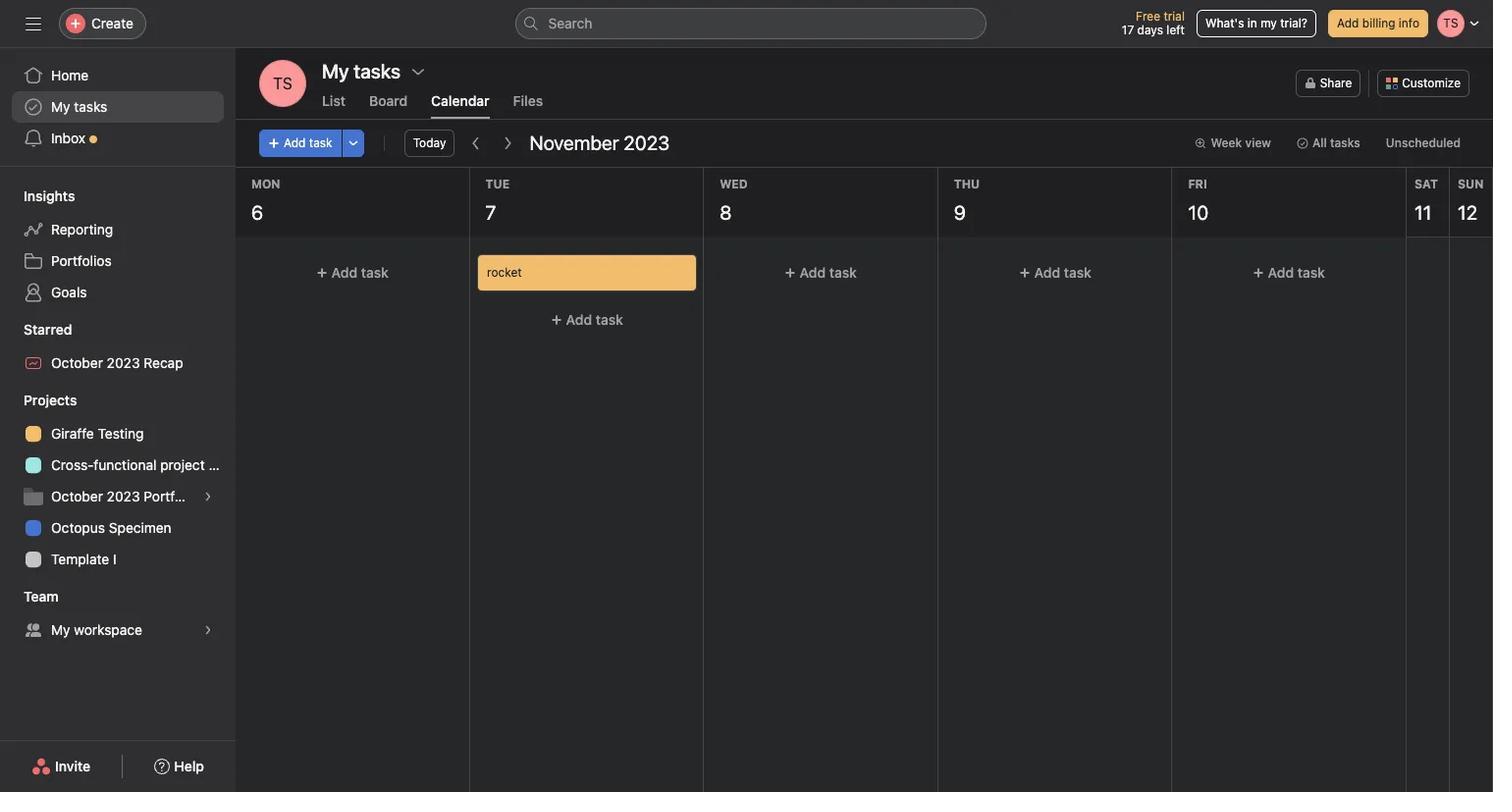 Task type: describe. For each thing, give the bounding box(es) containing it.
teams element
[[0, 579, 236, 650]]

tasks for my tasks
[[74, 98, 107, 115]]

sat 11
[[1415, 177, 1439, 224]]

billing
[[1363, 16, 1396, 30]]

giraffe testing link
[[12, 418, 224, 450]]

home link
[[12, 60, 224, 91]]

october 2023 recap link
[[12, 348, 224, 379]]

8
[[720, 201, 732, 224]]

october 2023 portfolio
[[51, 488, 197, 505]]

goals
[[51, 284, 87, 300]]

today
[[413, 136, 446, 150]]

cross-functional project plan
[[51, 457, 236, 473]]

workspace
[[74, 622, 142, 638]]

help button
[[142, 749, 217, 785]]

see details, my workspace image
[[202, 625, 214, 636]]

specimen
[[109, 519, 172, 536]]

hide sidebar image
[[26, 16, 41, 31]]

trial
[[1164, 9, 1185, 24]]

home
[[51, 67, 89, 83]]

left
[[1167, 23, 1185, 37]]

more actions image
[[347, 137, 359, 149]]

portfolio
[[144, 488, 197, 505]]

create button
[[59, 8, 146, 39]]

help
[[174, 758, 204, 775]]

days
[[1138, 23, 1164, 37]]

invite button
[[19, 749, 103, 785]]

my tasks link
[[12, 91, 224, 123]]

free trial 17 days left
[[1122, 9, 1185, 37]]

board link
[[369, 92, 408, 119]]

what's
[[1206, 16, 1245, 30]]

17
[[1122, 23, 1134, 37]]

insights element
[[0, 179, 236, 312]]

octopus specimen link
[[12, 513, 224, 544]]

i
[[113, 551, 117, 568]]

template
[[51, 551, 109, 568]]

portfolios
[[51, 252, 112, 269]]

7
[[486, 201, 496, 224]]

my for my workspace
[[51, 622, 70, 638]]

goals link
[[12, 277, 224, 308]]

reporting link
[[12, 214, 224, 246]]

template i link
[[12, 544, 224, 575]]

october 2023 recap
[[51, 355, 183, 371]]

next week image
[[500, 136, 516, 151]]

create
[[91, 15, 134, 31]]

fri
[[1189, 177, 1208, 191]]

thu 9
[[954, 177, 980, 224]]

projects button
[[0, 391, 77, 410]]

tue 7
[[486, 177, 510, 224]]

november
[[530, 132, 619, 154]]

customize
[[1403, 76, 1461, 90]]

tue
[[486, 177, 510, 191]]

what's in my trial? button
[[1197, 10, 1317, 37]]

fri 10
[[1189, 177, 1209, 224]]

insights
[[24, 188, 75, 204]]

my workspace link
[[12, 615, 224, 646]]

october for october 2023 recap
[[51, 355, 103, 371]]

12
[[1458, 201, 1478, 224]]

cross-
[[51, 457, 94, 473]]

info
[[1399, 16, 1420, 30]]

week view
[[1211, 136, 1272, 150]]

project
[[160, 457, 205, 473]]

portfolios link
[[12, 246, 224, 277]]

tasks for all tasks
[[1331, 136, 1361, 150]]

invite
[[55, 758, 91, 775]]

all tasks
[[1313, 136, 1361, 150]]

starred element
[[0, 312, 236, 383]]

insights button
[[0, 187, 75, 206]]

10
[[1189, 201, 1209, 224]]



Task type: locate. For each thing, give the bounding box(es) containing it.
2 my from the top
[[51, 622, 70, 638]]

add task button
[[259, 130, 341, 157], [244, 255, 461, 291], [712, 255, 930, 291], [946, 255, 1164, 291], [1181, 255, 1398, 291], [478, 302, 695, 338]]

free
[[1136, 9, 1161, 24]]

0 vertical spatial october
[[51, 355, 103, 371]]

my tasks
[[322, 60, 401, 82]]

2023 down the cross-functional project plan link
[[107, 488, 140, 505]]

sun 12
[[1458, 177, 1484, 224]]

calendar
[[431, 92, 490, 109]]

task
[[309, 136, 333, 150], [361, 264, 389, 281], [830, 264, 857, 281], [1064, 264, 1092, 281], [1298, 264, 1326, 281], [595, 311, 623, 328]]

board
[[369, 92, 408, 109]]

october for october 2023 portfolio
[[51, 488, 103, 505]]

giraffe testing
[[51, 425, 144, 442]]

my up inbox
[[51, 98, 70, 115]]

files link
[[513, 92, 543, 119]]

add billing info button
[[1329, 10, 1429, 37]]

1 vertical spatial october
[[51, 488, 103, 505]]

tasks inside "global" element
[[74, 98, 107, 115]]

projects element
[[0, 383, 236, 579]]

testing
[[98, 425, 144, 442]]

starred
[[24, 321, 72, 338]]

tasks
[[74, 98, 107, 115], [1331, 136, 1361, 150]]

2 october from the top
[[51, 488, 103, 505]]

2023
[[624, 132, 670, 154], [107, 355, 140, 371], [107, 488, 140, 505]]

ts
[[273, 75, 292, 92]]

1 vertical spatial 2023
[[107, 355, 140, 371]]

search list box
[[515, 8, 986, 39]]

octopus specimen
[[51, 519, 172, 536]]

0 vertical spatial 2023
[[624, 132, 670, 154]]

view
[[1246, 136, 1272, 150]]

today button
[[404, 130, 455, 157]]

sun
[[1458, 177, 1484, 191]]

share
[[1320, 76, 1352, 90]]

my for my tasks
[[51, 98, 70, 115]]

files
[[513, 92, 543, 109]]

add billing info
[[1337, 16, 1420, 30]]

2 vertical spatial 2023
[[107, 488, 140, 505]]

mon
[[251, 177, 280, 191]]

search button
[[515, 8, 986, 39]]

tasks inside dropdown button
[[1331, 136, 1361, 150]]

0 vertical spatial tasks
[[74, 98, 107, 115]]

october
[[51, 355, 103, 371], [51, 488, 103, 505]]

my workspace
[[51, 622, 142, 638]]

tasks down home
[[74, 98, 107, 115]]

rocket
[[487, 265, 522, 280]]

week view button
[[1187, 130, 1280, 157]]

share button
[[1296, 70, 1361, 97]]

cross-functional project plan link
[[12, 450, 236, 481]]

1 my from the top
[[51, 98, 70, 115]]

previous week image
[[469, 136, 485, 151]]

2023 left the recap
[[107, 355, 140, 371]]

2023 inside starred element
[[107, 355, 140, 371]]

all tasks button
[[1288, 130, 1370, 157]]

wed
[[720, 177, 748, 191]]

november 2023
[[530, 132, 670, 154]]

october 2023 portfolio link
[[12, 481, 224, 513]]

recap
[[144, 355, 183, 371]]

customize button
[[1378, 70, 1470, 97]]

my
[[51, 98, 70, 115], [51, 622, 70, 638]]

template i
[[51, 551, 117, 568]]

global element
[[0, 48, 236, 166]]

wed 8
[[720, 177, 748, 224]]

2023 right november
[[624, 132, 670, 154]]

what's in my trial?
[[1206, 16, 1308, 30]]

0 horizontal spatial tasks
[[74, 98, 107, 115]]

team button
[[0, 587, 59, 607]]

show options image
[[411, 64, 426, 80]]

calendar link
[[431, 92, 490, 119]]

october up octopus
[[51, 488, 103, 505]]

ts button
[[259, 60, 306, 107]]

in
[[1248, 16, 1258, 30]]

my inside the teams element
[[51, 622, 70, 638]]

9
[[954, 201, 966, 224]]

october inside starred element
[[51, 355, 103, 371]]

1 vertical spatial tasks
[[1331, 136, 1361, 150]]

my down team
[[51, 622, 70, 638]]

my inside "global" element
[[51, 98, 70, 115]]

6
[[251, 201, 263, 224]]

list link
[[322, 92, 346, 119]]

inbox link
[[12, 123, 224, 154]]

add inside "add billing info" button
[[1337, 16, 1360, 30]]

1 horizontal spatial tasks
[[1331, 136, 1361, 150]]

reporting
[[51, 221, 113, 238]]

search
[[548, 15, 593, 31]]

tasks right "all"
[[1331, 136, 1361, 150]]

team
[[24, 588, 59, 605]]

mon 6
[[251, 177, 280, 224]]

all
[[1313, 136, 1327, 150]]

giraffe
[[51, 425, 94, 442]]

2023 for october 2023 recap
[[107, 355, 140, 371]]

october inside projects element
[[51, 488, 103, 505]]

1 october from the top
[[51, 355, 103, 371]]

2023 inside projects element
[[107, 488, 140, 505]]

add
[[1337, 16, 1360, 30], [284, 136, 306, 150], [332, 264, 358, 281], [800, 264, 826, 281], [1034, 264, 1060, 281], [1269, 264, 1295, 281], [566, 311, 592, 328]]

see details, october 2023 portfolio image
[[202, 491, 214, 503]]

unscheduled
[[1386, 136, 1461, 150]]

list
[[322, 92, 346, 109]]

functional
[[94, 457, 157, 473]]

sat
[[1415, 177, 1439, 191]]

october down starred
[[51, 355, 103, 371]]

11
[[1415, 201, 1432, 224]]

2023 for october 2023 portfolio
[[107, 488, 140, 505]]

starred button
[[0, 320, 72, 340]]

week
[[1211, 136, 1243, 150]]

thu
[[954, 177, 980, 191]]

2023 for november 2023
[[624, 132, 670, 154]]

trial?
[[1281, 16, 1308, 30]]

my
[[1261, 16, 1277, 30]]

1 vertical spatial my
[[51, 622, 70, 638]]

0 vertical spatial my
[[51, 98, 70, 115]]



Task type: vqa. For each thing, say whether or not it's contained in the screenshot.
Files link
yes



